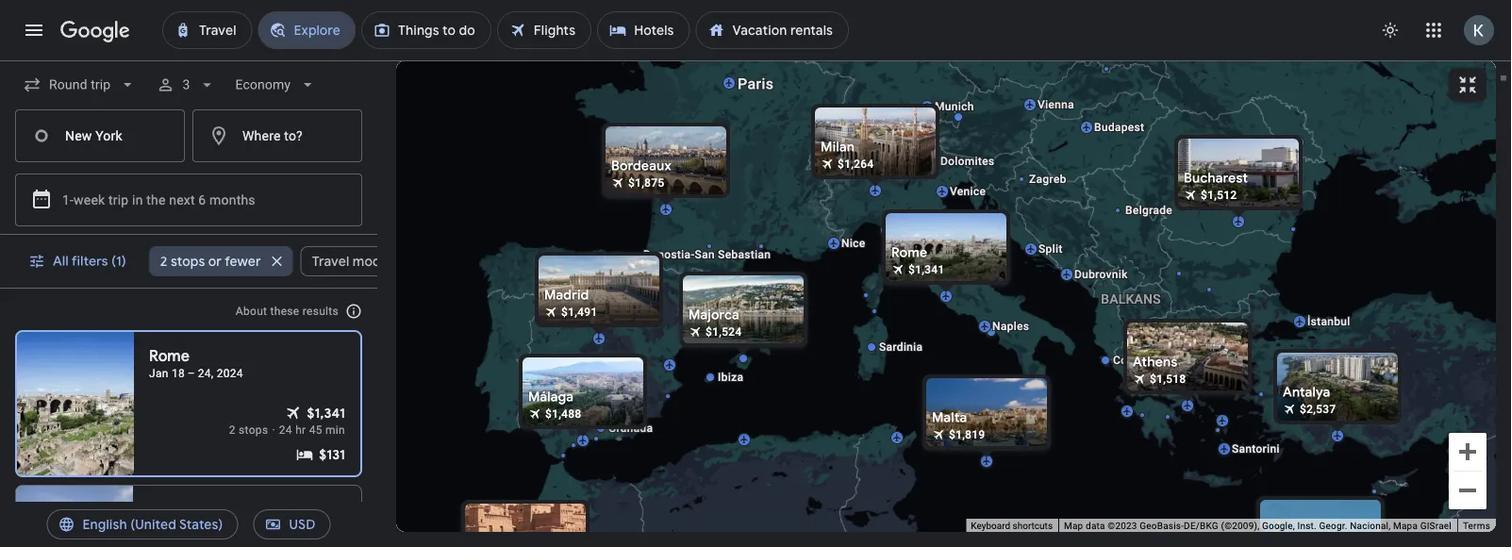 Task type: locate. For each thing, give the bounding box(es) containing it.
trip
[[109, 192, 129, 208]]

1488 US dollars text field
[[545, 407, 582, 421]]

barcelona
[[732, 305, 785, 318]]

None field
[[15, 68, 145, 102], [228, 68, 324, 102], [15, 68, 145, 102], [228, 68, 324, 102]]

map
[[1064, 520, 1083, 532]]

stops left or
[[171, 253, 205, 270]]

131 US dollars text field
[[319, 445, 345, 464]]

rome inside rome jan 18 – 24, 2024
[[149, 347, 190, 366]]

belgrade
[[1125, 204, 1172, 217]]

jan inside rome jan 18 – 24, 2024
[[149, 367, 169, 380]]

0 horizontal spatial $1,341
[[307, 405, 345, 422]]

$1,341 for $1,341 text box
[[307, 405, 345, 422]]

18 – 24, inside rome jan 18 – 24, 2024
[[172, 367, 214, 380]]

1 vertical spatial jan
[[148, 521, 168, 534]]

in
[[132, 192, 143, 208]]

min
[[325, 423, 345, 437]]

18 – 24, inside london jan 18 – 24, 2024
[[171, 521, 213, 534]]

24 hr 45 min
[[279, 423, 345, 437]]

budapest
[[1094, 121, 1144, 134]]

antalya
[[1283, 384, 1330, 401]]

majorca
[[689, 307, 739, 324]]

2 left 24
[[229, 423, 236, 437]]

2537 US dollars text field
[[1300, 403, 1336, 416]]

venice
[[950, 185, 986, 198]]

2024 inside london jan 18 – 24, 2024
[[216, 521, 242, 534]]

dolomites
[[940, 155, 995, 168]]

english (united states)
[[83, 516, 223, 533]]

london jan 18 – 24, 2024
[[148, 500, 242, 534]]

0 vertical spatial jan
[[149, 367, 169, 380]]

stops left 24
[[239, 423, 268, 437]]

1341 US dollars text field
[[307, 404, 345, 423]]

split
[[1038, 242, 1063, 256]]

or
[[208, 253, 222, 270]]

keyboard
[[971, 520, 1010, 532]]

jan
[[149, 367, 169, 380], [148, 521, 168, 534]]

shortcuts
[[1013, 520, 1053, 532]]

1-week trip in the next 6 months
[[62, 192, 255, 208]]

2024 left usd button
[[216, 521, 242, 534]]

malta
[[932, 409, 967, 426]]

jan inside london jan 18 – 24, 2024
[[148, 521, 168, 534]]

mapa
[[1393, 520, 1418, 532]]

de/bkg
[[1184, 520, 1218, 532]]

$1,341 up min
[[307, 405, 345, 422]]

rome
[[891, 244, 927, 261], [149, 347, 190, 366]]

map data ©2023 geobasis-de/bkg (©2009), google, inst. geogr. nacional, mapa gisrael
[[1064, 520, 1452, 532]]

3 button
[[148, 62, 224, 108]]

1 horizontal spatial 2
[[229, 423, 236, 437]]

balkans
[[1101, 291, 1161, 307]]

0 vertical spatial $1,341
[[908, 263, 945, 276]]

2024 inside rome jan 18 – 24, 2024
[[217, 367, 243, 380]]

1-
[[62, 192, 74, 208]]

1 vertical spatial stops
[[239, 423, 268, 437]]

about these results image
[[331, 289, 376, 334]]

$1,518
[[1150, 373, 1186, 386]]

stops
[[171, 253, 205, 270], [239, 423, 268, 437]]

1875 US dollars text field
[[628, 176, 665, 190]]

the
[[146, 192, 166, 208]]

donostia-
[[643, 248, 695, 261]]

1518 US dollars text field
[[1150, 373, 1186, 386]]

sardinia
[[879, 340, 923, 354]]

0 vertical spatial 2024
[[217, 367, 243, 380]]

1 vertical spatial 2
[[229, 423, 236, 437]]

bucharest
[[1184, 170, 1248, 187]]

paris
[[738, 75, 774, 93]]

45
[[309, 423, 322, 437]]

18 – 24,
[[172, 367, 214, 380], [171, 521, 213, 534]]

rome jan 18 – 24, 2024
[[149, 347, 243, 380]]

1 vertical spatial 18 – 24,
[[171, 521, 213, 534]]

1 horizontal spatial rome
[[891, 244, 927, 261]]

2 inside popup button
[[160, 253, 167, 270]]

$1,341
[[908, 263, 945, 276], [307, 405, 345, 422]]

usd button
[[253, 502, 331, 547]]

sebastian
[[718, 248, 771, 261]]

0 vertical spatial rome
[[891, 244, 927, 261]]

$2,537
[[1300, 403, 1336, 416]]

jan for rome
[[149, 367, 169, 380]]

1 horizontal spatial $1,341
[[908, 263, 945, 276]]

nice
[[841, 237, 865, 250]]

1 vertical spatial 2024
[[216, 521, 242, 534]]

1 horizontal spatial stops
[[239, 423, 268, 437]]

(united
[[130, 516, 176, 533]]

0 horizontal spatial rome
[[149, 347, 190, 366]]

mode
[[353, 253, 389, 270]]

athens
[[1133, 354, 1178, 371]]

2 stops or fewer
[[160, 253, 261, 270]]

$1,491
[[561, 306, 598, 319]]

about these results
[[236, 305, 339, 318]]

rome inside map 'region'
[[891, 244, 927, 261]]

0 horizontal spatial 2
[[160, 253, 167, 270]]

18 – 24, for rome
[[172, 367, 214, 380]]

i̇stanbul
[[1307, 315, 1350, 328]]

about
[[236, 305, 267, 318]]

0 horizontal spatial stops
[[171, 253, 205, 270]]

0 vertical spatial 2
[[160, 253, 167, 270]]

18 – 24, for london
[[171, 521, 213, 534]]

stops inside popup button
[[171, 253, 205, 270]]

None text field
[[15, 109, 185, 162]]

24
[[279, 423, 292, 437]]

loading results progress bar
[[0, 60, 1511, 64]]

2 stops or fewer button
[[149, 239, 293, 284]]

1524 US dollars text field
[[706, 325, 742, 339]]

english
[[83, 516, 127, 533]]

$1,341 inside map 'region'
[[908, 263, 945, 276]]

2024 up '2 stops'
[[217, 367, 243, 380]]

santorini
[[1232, 442, 1280, 456]]

2
[[160, 253, 167, 270], [229, 423, 236, 437]]

1 vertical spatial $1,341
[[307, 405, 345, 422]]

states)
[[179, 516, 223, 533]]

(1)
[[111, 253, 126, 270]]

0 vertical spatial stops
[[171, 253, 205, 270]]

change appearance image
[[1368, 8, 1413, 53]]

1 vertical spatial rome
[[149, 347, 190, 366]]

2024
[[217, 367, 243, 380], [216, 521, 242, 534]]

0 vertical spatial 18 – 24,
[[172, 367, 214, 380]]

fewer
[[225, 253, 261, 270]]

1341 US dollars text field
[[908, 263, 945, 276]]

2 right (1)
[[160, 253, 167, 270]]

2 for 2 stops
[[229, 423, 236, 437]]

terms
[[1463, 520, 1490, 532]]

$1,341 down florence
[[908, 263, 945, 276]]

2 for 2 stops or fewer
[[160, 253, 167, 270]]

$1,875
[[628, 176, 665, 190]]



Task type: describe. For each thing, give the bounding box(es) containing it.
$1,341 for 1341 us dollars text field
[[908, 263, 945, 276]]

san
[[695, 248, 715, 261]]

travel
[[312, 253, 349, 270]]

bordeaux
[[611, 158, 671, 174]]

week
[[74, 192, 105, 208]]

next
[[169, 192, 195, 208]]

geogr.
[[1319, 520, 1347, 532]]

all filters (1)
[[53, 253, 126, 270]]

1-week trip in the next 6 months button
[[15, 174, 362, 226]]

gisrael
[[1420, 520, 1452, 532]]

these
[[270, 305, 299, 318]]

rome for rome jan 18 – 24, 2024
[[149, 347, 190, 366]]

2 stops
[[229, 423, 268, 437]]

vienna
[[1038, 98, 1074, 111]]

$1,524
[[706, 325, 742, 339]]

inst.
[[1297, 520, 1317, 532]]

2024 for rome
[[217, 367, 243, 380]]

Where to? text field
[[192, 109, 362, 162]]

naples
[[992, 320, 1029, 333]]

1491 US dollars text field
[[561, 306, 598, 319]]

$1,512
[[1201, 189, 1237, 202]]

geobasis-
[[1140, 520, 1184, 532]]

$1,264
[[838, 158, 874, 171]]

all
[[53, 253, 69, 270]]

english (united states) button
[[47, 502, 238, 547]]

3
[[182, 77, 190, 92]]

florence
[[927, 235, 973, 248]]

keyboard shortcuts
[[971, 520, 1053, 532]]

$131
[[319, 446, 345, 463]]

months
[[209, 192, 255, 208]]

keyboard shortcuts button
[[971, 519, 1053, 533]]

$1,819
[[949, 428, 985, 441]]

hr
[[295, 423, 306, 437]]

málaga
[[528, 389, 574, 406]]

$1,488
[[545, 407, 582, 421]]

6
[[198, 192, 206, 208]]

(©2009),
[[1221, 520, 1259, 532]]

seville
[[557, 415, 593, 428]]

travel mode button
[[301, 239, 421, 284]]

terms link
[[1463, 520, 1490, 532]]

results
[[303, 305, 339, 318]]

stops for 2 stops or fewer
[[171, 253, 205, 270]]

1264 US dollars text field
[[838, 158, 874, 171]]

london
[[148, 500, 201, 520]]

ibiza
[[718, 371, 743, 384]]

google,
[[1262, 520, 1295, 532]]

1512 US dollars text field
[[1201, 189, 1237, 202]]

munich
[[935, 100, 974, 113]]

map region
[[195, 0, 1511, 547]]

zürich
[[869, 125, 902, 138]]

main menu image
[[23, 19, 45, 42]]

donostia-san sebastian
[[643, 248, 771, 261]]

usd
[[289, 516, 316, 533]]

©2023
[[1108, 520, 1137, 532]]

corfu
[[1113, 354, 1143, 367]]

data
[[1086, 520, 1105, 532]]

travel mode
[[312, 253, 389, 270]]

granada
[[608, 422, 653, 435]]

1819 US dollars text field
[[949, 428, 985, 441]]

rome for rome
[[891, 244, 927, 261]]

palermo
[[972, 396, 1017, 409]]

view smaller map image
[[1456, 74, 1479, 96]]

milan
[[821, 139, 855, 156]]

filters
[[72, 253, 108, 270]]

stops for 2 stops
[[239, 423, 268, 437]]

2024 for london
[[216, 521, 242, 534]]

dubrovnik
[[1074, 268, 1128, 281]]

all filters (1) button
[[17, 239, 141, 284]]

jan for london
[[148, 521, 168, 534]]



Task type: vqa. For each thing, say whether or not it's contained in the screenshot.
second ROW GROUP
no



